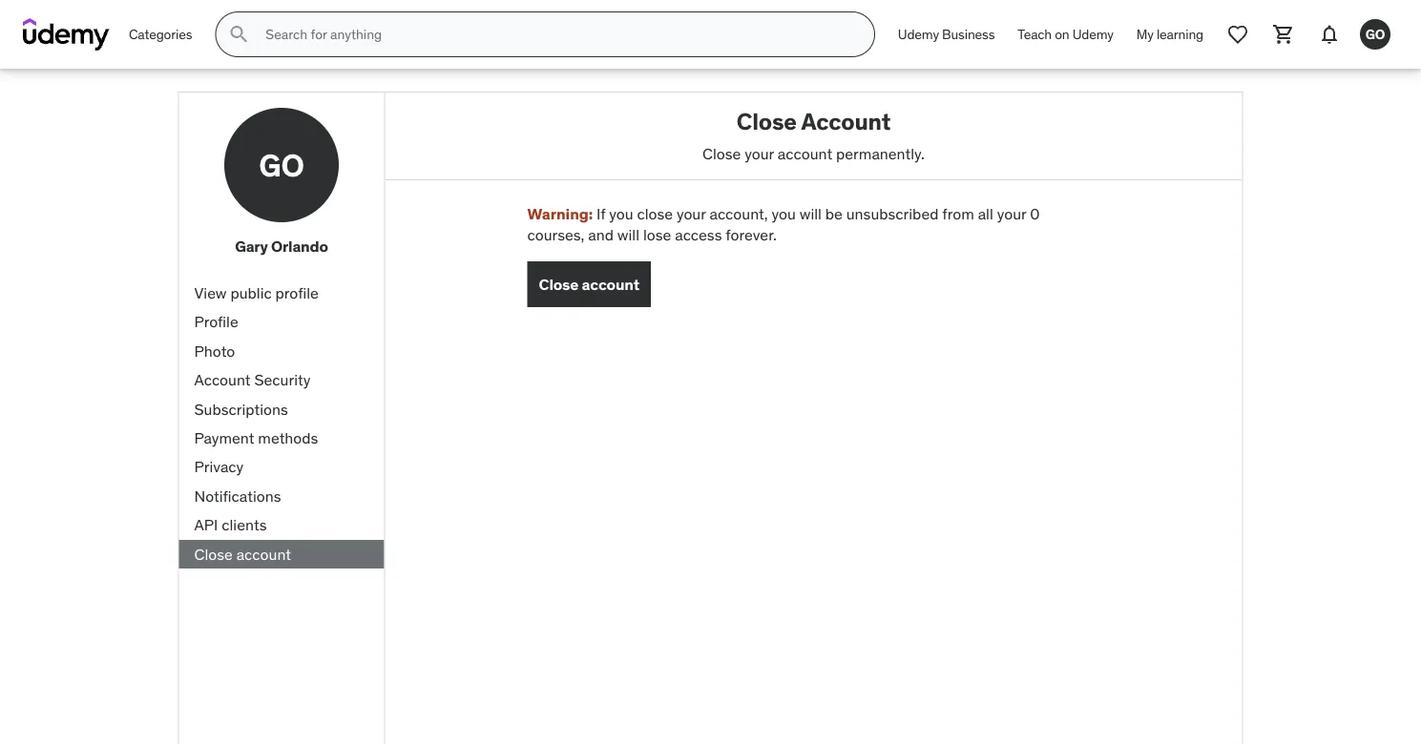 Task type: locate. For each thing, give the bounding box(es) containing it.
your for account
[[745, 144, 774, 163]]

2 you from the left
[[772, 204, 796, 224]]

go link
[[1353, 11, 1399, 57]]

1 horizontal spatial you
[[772, 204, 796, 224]]

0 horizontal spatial account
[[237, 545, 291, 564]]

my
[[1137, 25, 1154, 43]]

view public profile link
[[179, 279, 384, 308]]

0 horizontal spatial go
[[259, 146, 304, 184]]

teach on udemy
[[1018, 25, 1114, 43]]

your up access
[[677, 204, 706, 224]]

account
[[778, 144, 833, 163], [582, 274, 640, 294], [237, 545, 291, 564]]

udemy right on
[[1073, 25, 1114, 43]]

your left 0
[[998, 204, 1027, 224]]

permanently.
[[837, 144, 925, 163]]

1 horizontal spatial udemy
[[1073, 25, 1114, 43]]

courses,
[[528, 225, 585, 245]]

payment
[[194, 428, 254, 448]]

your up account,
[[745, 144, 774, 163]]

udemy
[[898, 25, 940, 43], [1073, 25, 1114, 43]]

0 horizontal spatial udemy
[[898, 25, 940, 43]]

udemy business link
[[887, 11, 1007, 57]]

will
[[800, 204, 822, 224], [618, 225, 640, 245]]

your
[[745, 144, 774, 163], [677, 204, 706, 224], [998, 204, 1027, 224]]

on
[[1055, 25, 1070, 43]]

profile
[[276, 283, 319, 303]]

you
[[609, 204, 634, 224], [772, 204, 796, 224]]

0 horizontal spatial account
[[194, 370, 251, 390]]

account down photo
[[194, 370, 251, 390]]

security
[[254, 370, 311, 390]]

categories button
[[117, 11, 204, 57]]

2 vertical spatial account
[[237, 545, 291, 564]]

privacy link
[[179, 453, 384, 482]]

orlando
[[271, 237, 328, 256]]

you up forever.
[[772, 204, 796, 224]]

close account link
[[179, 540, 384, 569]]

account down and
[[582, 274, 640, 294]]

1 horizontal spatial account
[[802, 107, 891, 136]]

0 vertical spatial go
[[1366, 25, 1386, 43]]

close inside button
[[539, 274, 579, 294]]

udemy business
[[898, 25, 995, 43]]

submit search image
[[228, 23, 251, 46]]

your inside close account close your account permanently.
[[745, 144, 774, 163]]

account down 'api clients' link at the bottom left of the page
[[237, 545, 291, 564]]

view public profile profile photo account security subscriptions payment methods privacy notifications api clients close account
[[194, 283, 319, 564]]

1 horizontal spatial go
[[1366, 25, 1386, 43]]

wishlist image
[[1227, 23, 1250, 46]]

1 udemy from the left
[[898, 25, 940, 43]]

you right if
[[609, 204, 634, 224]]

will right and
[[618, 225, 640, 245]]

and
[[588, 225, 614, 245]]

1 vertical spatial go
[[259, 146, 304, 184]]

subscriptions link
[[179, 395, 384, 424]]

account
[[802, 107, 891, 136], [194, 370, 251, 390]]

1 vertical spatial account
[[194, 370, 251, 390]]

business
[[943, 25, 995, 43]]

methods
[[258, 428, 318, 448]]

1 horizontal spatial will
[[800, 204, 822, 224]]

1 horizontal spatial your
[[745, 144, 774, 163]]

0 vertical spatial account
[[802, 107, 891, 136]]

account up permanently.
[[802, 107, 891, 136]]

2 horizontal spatial your
[[998, 204, 1027, 224]]

lose
[[644, 225, 672, 245]]

be
[[826, 204, 843, 224]]

1 you from the left
[[609, 204, 634, 224]]

account up be
[[778, 144, 833, 163]]

go inside go "link"
[[1366, 25, 1386, 43]]

go up gary orlando in the left of the page
[[259, 146, 304, 184]]

2 horizontal spatial account
[[778, 144, 833, 163]]

account inside view public profile profile photo account security subscriptions payment methods privacy notifications api clients close account
[[194, 370, 251, 390]]

warning:
[[528, 204, 593, 224]]

clients
[[222, 516, 267, 535]]

udemy left business
[[898, 25, 940, 43]]

go right notifications image
[[1366, 25, 1386, 43]]

teach
[[1018, 25, 1052, 43]]

go
[[1366, 25, 1386, 43], [259, 146, 304, 184]]

api clients link
[[179, 511, 384, 540]]

1 vertical spatial account
[[582, 274, 640, 294]]

close
[[737, 107, 797, 136], [703, 144, 741, 163], [539, 274, 579, 294], [194, 545, 233, 564]]

2 udemy from the left
[[1073, 25, 1114, 43]]

will left be
[[800, 204, 822, 224]]

1 horizontal spatial account
[[582, 274, 640, 294]]

account inside close account close your account permanently.
[[802, 107, 891, 136]]

0 vertical spatial will
[[800, 204, 822, 224]]

0 vertical spatial account
[[778, 144, 833, 163]]

learning
[[1157, 25, 1204, 43]]

0 horizontal spatial you
[[609, 204, 634, 224]]

close account button
[[528, 262, 651, 307]]

0 horizontal spatial your
[[677, 204, 706, 224]]

0 horizontal spatial will
[[618, 225, 640, 245]]



Task type: describe. For each thing, give the bounding box(es) containing it.
close inside view public profile profile photo account security subscriptions payment methods privacy notifications api clients close account
[[194, 545, 233, 564]]

view
[[194, 283, 227, 303]]

from
[[943, 204, 975, 224]]

Search for anything text field
[[262, 18, 852, 51]]

close
[[637, 204, 673, 224]]

my learning link
[[1126, 11, 1216, 57]]

account inside close account close your account permanently.
[[778, 144, 833, 163]]

notifications
[[194, 487, 281, 506]]

if you close your account, you will be unsubscribed from all your 0 courses, and will lose access forever.
[[528, 204, 1040, 245]]

payment methods link
[[179, 424, 384, 453]]

subscriptions
[[194, 399, 288, 419]]

close account
[[539, 274, 640, 294]]

all
[[978, 204, 994, 224]]

privacy
[[194, 457, 244, 477]]

if
[[597, 204, 606, 224]]

profile
[[194, 312, 238, 332]]

my learning
[[1137, 25, 1204, 43]]

shopping cart with 0 items image
[[1273, 23, 1296, 46]]

categories
[[129, 25, 192, 43]]

account inside button
[[582, 274, 640, 294]]

gary orlando
[[235, 237, 328, 256]]

your for you
[[677, 204, 706, 224]]

access
[[675, 225, 722, 245]]

notifications image
[[1319, 23, 1342, 46]]

account inside view public profile profile photo account security subscriptions payment methods privacy notifications api clients close account
[[237, 545, 291, 564]]

account security link
[[179, 366, 384, 395]]

photo
[[194, 341, 235, 361]]

teach on udemy link
[[1007, 11, 1126, 57]]

unsubscribed
[[847, 204, 939, 224]]

public
[[231, 283, 272, 303]]

notifications link
[[179, 482, 384, 511]]

udemy image
[[23, 18, 110, 51]]

account,
[[710, 204, 768, 224]]

forever.
[[726, 225, 777, 245]]

gary
[[235, 237, 268, 256]]

1 vertical spatial will
[[618, 225, 640, 245]]

photo link
[[179, 337, 384, 366]]

0
[[1031, 204, 1040, 224]]

profile link
[[179, 308, 384, 337]]

api
[[194, 516, 218, 535]]

close account close your account permanently.
[[703, 107, 925, 163]]



Task type: vqa. For each thing, say whether or not it's contained in the screenshot.
the announcements link on the top left
no



